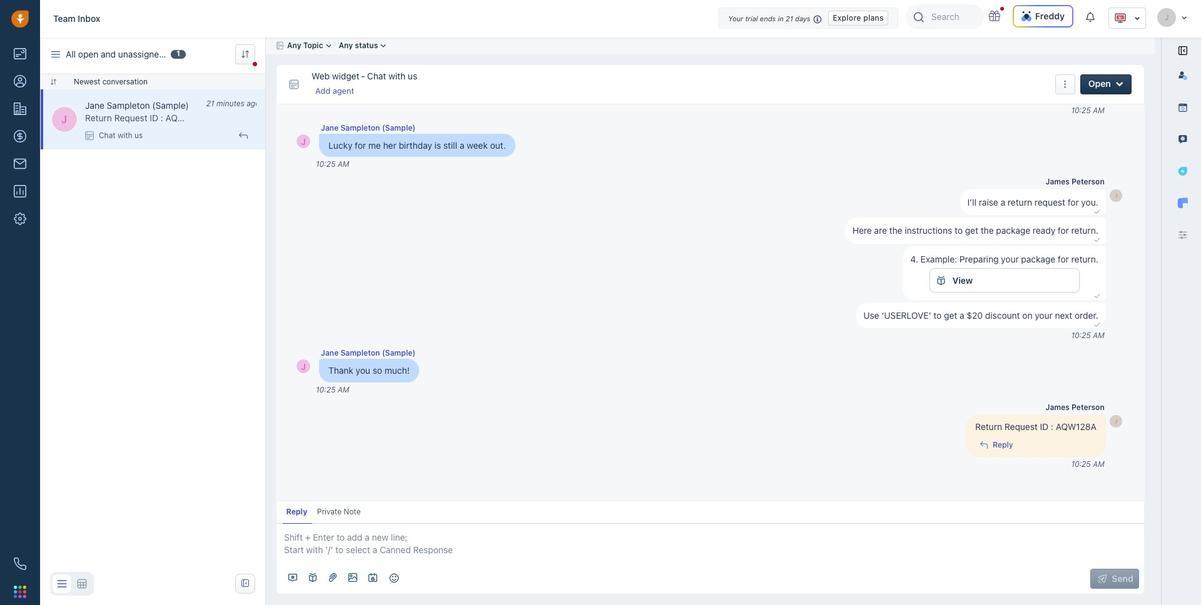 Task type: vqa. For each thing, say whether or not it's contained in the screenshot.
the left container_WX8MsF4aQZ5i3RN1 image
no



Task type: describe. For each thing, give the bounding box(es) containing it.
her
[[383, 140, 397, 151]]

lucky for me her birthday is still a week out.
[[329, 140, 506, 151]]

jane sampleton (sample) for lucky
[[321, 123, 416, 132]]

thread reply icon image
[[980, 441, 990, 451]]

still
[[444, 140, 458, 151]]

james peterson for aqw128a
[[1046, 403, 1105, 412]]

reply inside tab list
[[286, 508, 308, 517]]

0 vertical spatial j
[[61, 114, 67, 125]]

thank
[[329, 366, 354, 376]]

jane for thank
[[321, 349, 339, 358]]

freddy
[[1036, 11, 1065, 21]]

return
[[1008, 197, 1033, 208]]

ic_arrow_down image
[[1135, 14, 1141, 23]]

add agent button
[[312, 83, 358, 99]]

0 horizontal spatial your
[[1002, 254, 1019, 265]]

bell regular image
[[1087, 11, 1097, 23]]

0 horizontal spatial request
[[114, 113, 148, 123]]

freshworks switcher image
[[14, 586, 26, 599]]

any status button
[[331, 40, 394, 51]]

j for lucky for me her birthday is still a week out.
[[301, 136, 306, 147]]

newest conversation
[[74, 77, 148, 87]]

status
[[355, 41, 378, 50]]

private note link
[[314, 502, 366, 524]]

explore plans button
[[829, 11, 889, 26]]

reply inside button
[[993, 440, 1014, 450]]

for right ready
[[1058, 226, 1070, 236]]

reply button
[[976, 440, 1017, 451]]

me
[[369, 140, 381, 151]]

instructions
[[905, 226, 953, 236]]

request inside conversations, use up and down arrows to read conversations element
[[1005, 422, 1038, 432]]

for left me on the left top of the page
[[355, 140, 366, 151]]

order.
[[1075, 311, 1099, 321]]

conversations, use up and down arrows to read conversations element
[[276, 64, 1145, 500]]

j for thank you so much!
[[301, 362, 306, 373]]

(sample) for thank you so much!
[[382, 349, 416, 358]]

conversation
[[102, 77, 148, 87]]

mobile image
[[85, 131, 94, 140]]

private
[[317, 508, 342, 517]]

out.
[[490, 140, 506, 151]]

ic_single_tick image for here are the instructions to get the package ready for return.
[[1094, 235, 1101, 245]]

next
[[1056, 311, 1073, 321]]

here
[[853, 226, 872, 236]]

request
[[1035, 197, 1066, 208]]

4. example: preparing your package for return.
[[911, 254, 1099, 265]]

(sample) for lucky for me her birthday is still a week out.
[[382, 123, 416, 132]]

james peterson for request
[[1046, 177, 1105, 186]]

here are the instructions to get the package ready for return.
[[853, 226, 1099, 236]]

all open and unassigned conversations
[[66, 49, 223, 59]]

explore plans
[[833, 13, 884, 22]]

all
[[66, 49, 76, 59]]

any topic button
[[276, 40, 331, 51]]

0 vertical spatial 21
[[786, 14, 794, 23]]

chevron down image
[[1117, 80, 1124, 88]]

and
[[101, 49, 116, 59]]

ic_info_icon image
[[814, 14, 823, 24]]

1
[[177, 49, 181, 58]]

$20
[[967, 311, 983, 321]]

web widget - chat with us add agent
[[312, 71, 418, 96]]

raise
[[979, 197, 999, 208]]

ic_arrow_down image
[[1182, 13, 1188, 21]]

on
[[1023, 311, 1033, 321]]

note
[[344, 508, 361, 517]]

0 horizontal spatial id
[[150, 113, 158, 123]]

unassigned
[[118, 49, 164, 59]]

return inside conversations, use up and down arrows to read conversations element
[[976, 422, 1003, 432]]

any topic
[[287, 41, 323, 50]]

2 return. from the top
[[1072, 254, 1099, 265]]

0 vertical spatial (sample)
[[152, 100, 189, 111]]

birthday
[[399, 140, 432, 151]]

: inside conversations, use up and down arrows to read conversations element
[[1052, 422, 1054, 432]]

ready
[[1033, 226, 1056, 236]]

jane for lucky
[[321, 123, 339, 132]]

peterson for i'll raise a return request for you.
[[1072, 177, 1105, 186]]

you.
[[1082, 197, 1099, 208]]

ago
[[247, 99, 260, 108]]

agent
[[333, 86, 354, 96]]

2 ic_single_tick image from the top
[[1094, 320, 1101, 330]]

any for any topic
[[287, 41, 301, 50]]

team
[[53, 13, 76, 24]]

0 horizontal spatial 21
[[206, 99, 214, 108]]

0 vertical spatial package
[[997, 226, 1031, 236]]

discount
[[986, 311, 1021, 321]]

use 'userlove' to get a $20 discount on your next order.
[[864, 311, 1099, 321]]

so
[[373, 366, 382, 376]]

explore
[[833, 13, 862, 22]]

is
[[435, 140, 441, 151]]

send button
[[1091, 570, 1140, 590]]

lucky
[[329, 140, 353, 151]]

in
[[778, 14, 784, 23]]

use
[[864, 311, 880, 321]]

0 vertical spatial jane sampleton (sample)
[[85, 100, 189, 111]]

open button
[[1081, 74, 1132, 95]]

james for aqw128a
[[1046, 403, 1070, 412]]

example:
[[921, 254, 958, 265]]

any for any status
[[339, 41, 353, 50]]

0 horizontal spatial with
[[118, 131, 133, 140]]

team inbox element
[[51, 79, 74, 85]]



Task type: locate. For each thing, give the bounding box(es) containing it.
jane sampleton (sample) for thank
[[321, 349, 416, 358]]

1 vertical spatial 21
[[206, 99, 214, 108]]

0 horizontal spatial any
[[287, 41, 301, 50]]

jane sampleton (sample)
[[85, 100, 189, 111], [321, 123, 416, 132], [321, 349, 416, 358]]

return
[[85, 113, 112, 123], [976, 422, 1003, 432]]

0 horizontal spatial us
[[135, 131, 143, 140]]

1 vertical spatial package
[[1022, 254, 1056, 265]]

a right still
[[460, 140, 465, 151]]

1 vertical spatial peterson
[[1072, 403, 1105, 412]]

-
[[361, 71, 365, 81]]

2 james peterson from the top
[[1046, 403, 1105, 412]]

peterson
[[1072, 177, 1105, 186], [1072, 403, 1105, 412]]

any status
[[339, 41, 378, 50]]

0 vertical spatial get
[[966, 226, 979, 236]]

1 horizontal spatial get
[[966, 226, 979, 236]]

jane down the newest
[[85, 100, 104, 111]]

reply
[[993, 440, 1014, 450], [286, 508, 308, 517]]

1 peterson from the top
[[1072, 177, 1105, 186]]

are
[[875, 226, 887, 236]]

1 vertical spatial aqw128a
[[1056, 422, 1097, 432]]

return request id : aqw128a up reply button
[[976, 422, 1097, 432]]

return up thread reply icon
[[976, 422, 1003, 432]]

4.
[[911, 254, 919, 265]]

1 vertical spatial (sample)
[[382, 123, 416, 132]]

0 vertical spatial chat
[[367, 71, 386, 81]]

1 horizontal spatial the
[[981, 226, 994, 236]]

id
[[150, 113, 158, 123], [1041, 422, 1049, 432]]

sampleton for lucky
[[341, 123, 380, 132]]

ic_single_tick image
[[1094, 207, 1101, 216], [1094, 235, 1101, 245]]

us
[[408, 71, 418, 81], [135, 131, 143, 140]]

add agent button
[[315, 83, 354, 98]]

1 horizontal spatial to
[[955, 226, 963, 236]]

conversations
[[167, 49, 223, 59]]

request
[[114, 113, 148, 123], [1005, 422, 1038, 432]]

am
[[1094, 106, 1105, 115], [338, 160, 349, 169], [1094, 331, 1105, 341], [338, 385, 349, 395], [1094, 460, 1105, 469]]

jane sampleton (sample) button up me on the left top of the page
[[321, 122, 416, 133]]

0 vertical spatial to
[[955, 226, 963, 236]]

trial
[[746, 14, 758, 23]]

jane
[[85, 100, 104, 111], [321, 123, 339, 132], [321, 349, 339, 358]]

1 vertical spatial return.
[[1072, 254, 1099, 265]]

2 ic_single_tick image from the top
[[1094, 235, 1101, 245]]

0 vertical spatial a
[[460, 140, 465, 151]]

ends
[[760, 14, 776, 23]]

0 vertical spatial sampleton
[[107, 100, 150, 111]]

1 horizontal spatial return request id : aqw128a
[[976, 422, 1097, 432]]

1 horizontal spatial a
[[960, 311, 965, 321]]

thank you so much!
[[329, 366, 410, 376]]

us right - in the top of the page
[[408, 71, 418, 81]]

j left lucky
[[301, 136, 306, 147]]

days
[[796, 14, 811, 23]]

(sample) up the her
[[382, 123, 416, 132]]

the right are on the top
[[890, 226, 903, 236]]

0 vertical spatial your
[[1002, 254, 1019, 265]]

inbox
[[78, 13, 100, 24]]

any inside any topic dropdown button
[[287, 41, 301, 50]]

1 horizontal spatial us
[[408, 71, 418, 81]]

1 horizontal spatial chat
[[367, 71, 386, 81]]

view
[[953, 275, 973, 286]]

2 james from the top
[[1046, 403, 1070, 412]]

aqw128a
[[166, 113, 206, 123], [1056, 422, 1097, 432]]

widget
[[332, 71, 360, 81]]

1 vertical spatial with
[[118, 131, 133, 140]]

any left status
[[339, 41, 353, 50]]

2 vertical spatial jane
[[321, 349, 339, 358]]

21 right 'in'
[[786, 14, 794, 23]]

1 horizontal spatial request
[[1005, 422, 1038, 432]]

with
[[389, 71, 406, 81], [118, 131, 133, 140]]

1 horizontal spatial reply
[[993, 440, 1014, 450]]

missing translation "unavailable" for locale "en-us" image
[[1115, 12, 1127, 24]]

view link
[[930, 269, 1080, 293]]

10:25
[[1072, 106, 1091, 115], [316, 160, 336, 169], [1072, 331, 1091, 341], [316, 385, 336, 395], [1072, 460, 1091, 469]]

0 vertical spatial ic_single_tick image
[[1094, 207, 1101, 216]]

1 horizontal spatial with
[[389, 71, 406, 81]]

21
[[786, 14, 794, 23], [206, 99, 214, 108]]

1 vertical spatial get
[[945, 311, 958, 321]]

icon image
[[52, 575, 72, 595], [72, 575, 92, 595], [240, 579, 250, 589]]

1 vertical spatial reply
[[286, 508, 308, 517]]

0 horizontal spatial tab list
[[277, 502, 855, 525]]

'userlove'
[[882, 311, 932, 321]]

chat inside web widget - chat with us add agent
[[367, 71, 386, 81]]

2 vertical spatial jane sampleton (sample)
[[321, 349, 416, 358]]

0 horizontal spatial the
[[890, 226, 903, 236]]

1 vertical spatial sampleton
[[341, 123, 380, 132]]

chat right - in the top of the page
[[367, 71, 386, 81]]

sampleton for thank
[[341, 349, 380, 358]]

return.
[[1072, 226, 1099, 236], [1072, 254, 1099, 265]]

1 vertical spatial request
[[1005, 422, 1038, 432]]

ic_single_tick image
[[1094, 292, 1101, 301], [1094, 320, 1101, 330]]

0 vertical spatial tab list
[[1172, 66, 1202, 222]]

topic
[[303, 41, 323, 50]]

ic_single_tick image down you.
[[1094, 235, 1101, 245]]

1 ic_single_tick image from the top
[[1094, 207, 1101, 216]]

2 any from the left
[[339, 41, 353, 50]]

to right ''userlove''
[[934, 311, 942, 321]]

1 vertical spatial james peterson
[[1046, 403, 1105, 412]]

1 vertical spatial id
[[1041, 422, 1049, 432]]

0 horizontal spatial a
[[460, 140, 465, 151]]

reply link
[[283, 502, 313, 525]]

1 any from the left
[[287, 41, 301, 50]]

1 vertical spatial james
[[1046, 403, 1070, 412]]

1 james from the top
[[1046, 177, 1070, 186]]

jane up lucky
[[321, 123, 339, 132]]

chat right mobile image
[[99, 131, 116, 140]]

a
[[460, 140, 465, 151], [1001, 197, 1006, 208], [960, 311, 965, 321]]

0 horizontal spatial reply
[[286, 508, 308, 517]]

2 vertical spatial sampleton
[[341, 349, 380, 358]]

for left you.
[[1068, 197, 1080, 208]]

any inside any status dropdown button
[[339, 41, 353, 50]]

jane sampleton (sample) down the conversation
[[85, 100, 189, 111]]

1 vertical spatial chat
[[99, 131, 116, 140]]

jane sampleton (sample) button for you
[[321, 348, 416, 359]]

sliders image
[[1179, 230, 1188, 240]]

newest
[[74, 77, 100, 87]]

0 vertical spatial jane sampleton (sample) button
[[321, 122, 416, 133]]

j
[[61, 114, 67, 125], [301, 136, 306, 147], [301, 362, 306, 373]]

1 vertical spatial to
[[934, 311, 942, 321]]

10:25 am
[[1072, 106, 1105, 115], [316, 160, 349, 169], [1072, 331, 1105, 341], [316, 385, 349, 395], [1072, 460, 1105, 469]]

chat with us
[[99, 131, 143, 140]]

2 horizontal spatial a
[[1001, 197, 1006, 208]]

0 vertical spatial reply
[[993, 440, 1014, 450]]

1 the from the left
[[890, 226, 903, 236]]

0 horizontal spatial chat
[[99, 131, 116, 140]]

with inside web widget - chat with us add agent
[[389, 71, 406, 81]]

1 vertical spatial jane sampleton (sample)
[[321, 123, 416, 132]]

your up view link
[[1002, 254, 1019, 265]]

get down i'll
[[966, 226, 979, 236]]

i'll raise a return request for you.
[[968, 197, 1099, 208]]

0 vertical spatial jane
[[85, 100, 104, 111]]

0 horizontal spatial to
[[934, 311, 942, 321]]

get
[[966, 226, 979, 236], [945, 311, 958, 321]]

(sample) down 1 at top
[[152, 100, 189, 111]]

peterson for return request id : aqw128a
[[1072, 403, 1105, 412]]

jane sampleton (sample) button
[[321, 122, 416, 133], [321, 348, 416, 359]]

reply right thread reply icon
[[993, 440, 1014, 450]]

1 ic_single_tick image from the top
[[1094, 292, 1101, 301]]

0 vertical spatial :
[[161, 113, 163, 123]]

1 vertical spatial us
[[135, 131, 143, 140]]

emoji image
[[390, 573, 399, 584]]

tab list
[[1172, 66, 1202, 222], [277, 502, 855, 525]]

to right instructions
[[955, 226, 963, 236]]

to
[[955, 226, 963, 236], [934, 311, 942, 321]]

0 vertical spatial with
[[389, 71, 406, 81]]

any
[[287, 41, 301, 50], [339, 41, 353, 50]]

1 horizontal spatial 21
[[786, 14, 794, 23]]

1 horizontal spatial aqw128a
[[1056, 422, 1097, 432]]

freddy button
[[1013, 5, 1074, 28]]

sampleton down the conversation
[[107, 100, 150, 111]]

0 vertical spatial return request id : aqw128a
[[85, 113, 206, 123]]

1 vertical spatial return request id : aqw128a
[[976, 422, 1097, 432]]

0 vertical spatial aqw128a
[[166, 113, 206, 123]]

aqw128a inside conversations, use up and down arrows to read conversations element
[[1056, 422, 1097, 432]]

1 james peterson from the top
[[1046, 177, 1105, 186]]

jane sampleton (sample) button up thank you so much!
[[321, 348, 416, 359]]

any left topic
[[287, 41, 301, 50]]

i'll
[[968, 197, 977, 208]]

open
[[1089, 78, 1111, 89]]

2 vertical spatial (sample)
[[382, 349, 416, 358]]

0 vertical spatial return
[[85, 113, 112, 123]]

ic_single_tick image right next
[[1094, 320, 1101, 330]]

0 horizontal spatial get
[[945, 311, 958, 321]]

sampleton up me on the left top of the page
[[341, 123, 380, 132]]

team inbox image
[[242, 50, 249, 58]]

1 jane sampleton (sample) button from the top
[[321, 122, 416, 133]]

request up chat with us
[[114, 113, 148, 123]]

open
[[78, 49, 98, 59]]

plans
[[864, 13, 884, 22]]

1 vertical spatial ic_single_tick image
[[1094, 235, 1101, 245]]

2 the from the left
[[981, 226, 994, 236]]

web
[[312, 71, 330, 81]]

1 horizontal spatial id
[[1041, 422, 1049, 432]]

us right mobile image
[[135, 131, 143, 140]]

21 left the minutes
[[206, 99, 214, 108]]

(sample)
[[152, 100, 189, 111], [382, 123, 416, 132], [382, 349, 416, 358]]

1 vertical spatial j
[[301, 136, 306, 147]]

your trial ends in 21 days
[[729, 14, 811, 23]]

1 horizontal spatial :
[[1052, 422, 1054, 432]]

send
[[1112, 574, 1134, 585]]

return up mobile image
[[85, 113, 112, 123]]

package
[[997, 226, 1031, 236], [1022, 254, 1056, 265]]

jane sampleton (sample) up thank you so much!
[[321, 349, 416, 358]]

minutes
[[217, 99, 245, 108]]

1 horizontal spatial any
[[339, 41, 353, 50]]

team inbox
[[53, 13, 100, 24]]

2 vertical spatial j
[[301, 362, 306, 373]]

the
[[890, 226, 903, 236], [981, 226, 994, 236]]

(sample) up 'much!'
[[382, 349, 416, 358]]

0 vertical spatial james
[[1046, 177, 1070, 186]]

2 vertical spatial a
[[960, 311, 965, 321]]

james for request
[[1046, 177, 1070, 186]]

0 horizontal spatial :
[[161, 113, 163, 123]]

return. down you.
[[1072, 226, 1099, 236]]

sampleton up you
[[341, 349, 380, 358]]

return. up order.
[[1072, 254, 1099, 265]]

with right mobile image
[[118, 131, 133, 140]]

with right - in the top of the page
[[389, 71, 406, 81]]

return request id : aqw128a
[[85, 113, 206, 123], [976, 422, 1097, 432]]

tab list containing reply
[[277, 502, 855, 525]]

1 vertical spatial a
[[1001, 197, 1006, 208]]

get left the $20
[[945, 311, 958, 321]]

james peterson
[[1046, 177, 1105, 186], [1046, 403, 1105, 412]]

return request id : aqw128a inside conversations, use up and down arrows to read conversations element
[[976, 422, 1097, 432]]

1 vertical spatial jane
[[321, 123, 339, 132]]

0 vertical spatial ic_single_tick image
[[1094, 292, 1101, 301]]

1 vertical spatial ic_single_tick image
[[1094, 320, 1101, 330]]

a left the $20
[[960, 311, 965, 321]]

phone image
[[14, 558, 26, 571]]

ic_single_tick image right request
[[1094, 207, 1101, 216]]

0 horizontal spatial aqw128a
[[166, 113, 206, 123]]

1 horizontal spatial your
[[1035, 311, 1053, 321]]

1 vertical spatial your
[[1035, 311, 1053, 321]]

week
[[467, 140, 488, 151]]

0 vertical spatial james peterson
[[1046, 177, 1105, 186]]

0 vertical spatial request
[[114, 113, 148, 123]]

jane up thank
[[321, 349, 339, 358]]

preparing
[[960, 254, 999, 265]]

much!
[[385, 366, 410, 376]]

ic_single_tick image for i'll raise a return request for you.
[[1094, 207, 1101, 216]]

0 vertical spatial return.
[[1072, 226, 1099, 236]]

1 vertical spatial tab list
[[277, 502, 855, 525]]

your
[[729, 14, 744, 23]]

0 horizontal spatial return
[[85, 113, 112, 123]]

ic_single_tick image up order.
[[1094, 292, 1101, 301]]

a right raise
[[1001, 197, 1006, 208]]

for up next
[[1058, 254, 1070, 265]]

jane sampleton (sample) up me on the left top of the page
[[321, 123, 416, 132]]

package down ready
[[1022, 254, 1056, 265]]

id inside conversations, use up and down arrows to read conversations element
[[1041, 422, 1049, 432]]

21 minutes ago
[[206, 99, 260, 108]]

1 horizontal spatial tab list
[[1172, 66, 1202, 222]]

package down return
[[997, 226, 1031, 236]]

0 horizontal spatial return request id : aqw128a
[[85, 113, 206, 123]]

1 vertical spatial return
[[976, 422, 1003, 432]]

1 horizontal spatial return
[[976, 422, 1003, 432]]

0 vertical spatial id
[[150, 113, 158, 123]]

1 return. from the top
[[1072, 226, 1099, 236]]

request up reply button
[[1005, 422, 1038, 432]]

add
[[315, 86, 331, 96]]

the down raise
[[981, 226, 994, 236]]

j down team inbox element in the left top of the page
[[61, 114, 67, 125]]

0 vertical spatial us
[[408, 71, 418, 81]]

1 vertical spatial :
[[1052, 422, 1054, 432]]

private note
[[317, 508, 361, 517]]

0 vertical spatial peterson
[[1072, 177, 1105, 186]]

phone element
[[8, 552, 33, 577]]

sampleton
[[107, 100, 150, 111], [341, 123, 380, 132], [341, 349, 380, 358]]

None text field
[[277, 525, 1145, 565]]

1 vertical spatial jane sampleton (sample) button
[[321, 348, 416, 359]]

for
[[355, 140, 366, 151], [1068, 197, 1080, 208], [1058, 226, 1070, 236], [1058, 254, 1070, 265]]

j left thank
[[301, 362, 306, 373]]

your right on
[[1035, 311, 1053, 321]]

your
[[1002, 254, 1019, 265], [1035, 311, 1053, 321]]

you
[[356, 366, 371, 376]]

2 jane sampleton (sample) button from the top
[[321, 348, 416, 359]]

reply left the private
[[286, 508, 308, 517]]

jane sampleton (sample) button for for
[[321, 122, 416, 133]]

us inside web widget - chat with us add agent
[[408, 71, 418, 81]]

return request id : aqw128a up chat with us
[[85, 113, 206, 123]]

2 peterson from the top
[[1072, 403, 1105, 412]]



